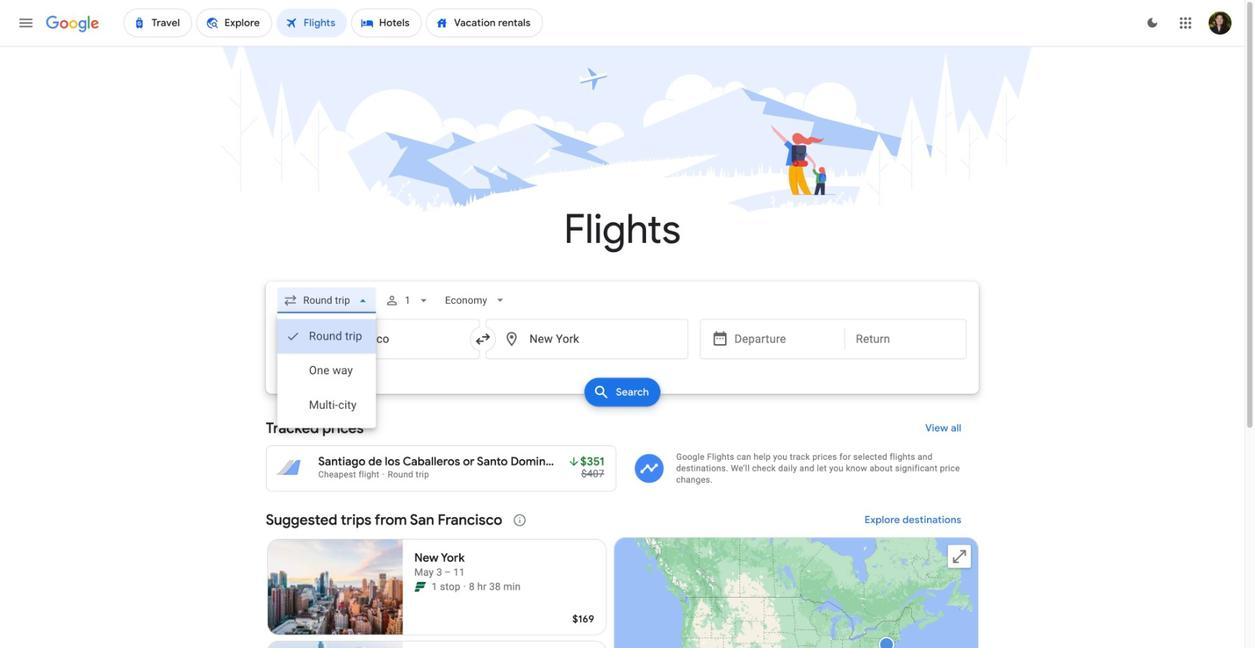 Task type: vqa. For each thing, say whether or not it's contained in the screenshot.
cats from www.nationalgeographic.com image
no



Task type: locate. For each thing, give the bounding box(es) containing it.
169 US dollars text field
[[573, 613, 595, 626]]

 image
[[463, 580, 466, 594]]

option
[[277, 319, 376, 354], [277, 354, 376, 388], [277, 388, 376, 423]]

3 option from the top
[[277, 388, 376, 423]]

frontier image
[[415, 581, 426, 593]]

tracked prices region
[[266, 411, 979, 492]]

None field
[[277, 283, 376, 318], [439, 283, 513, 318], [277, 283, 376, 318], [439, 283, 513, 318]]

Return text field
[[856, 320, 955, 359]]

change appearance image
[[1136, 6, 1170, 40]]

Where to? text field
[[486, 319, 689, 359]]

Departure text field
[[735, 320, 834, 359]]

swap origin and destination. image
[[474, 331, 492, 348]]

2 option from the top
[[277, 354, 376, 388]]



Task type: describe. For each thing, give the bounding box(es) containing it.
main menu image
[[17, 14, 34, 32]]

351 US dollars text field
[[580, 455, 605, 469]]

 image inside suggested trips from san francisco region
[[463, 580, 466, 594]]

suggested trips from san francisco region
[[266, 503, 979, 648]]

select your ticket type. list box
[[277, 313, 376, 428]]

1 option from the top
[[277, 319, 376, 354]]

Where from? text field
[[277, 319, 480, 359]]

Flight search field
[[254, 282, 991, 428]]

407 US dollars text field
[[581, 468, 605, 480]]



